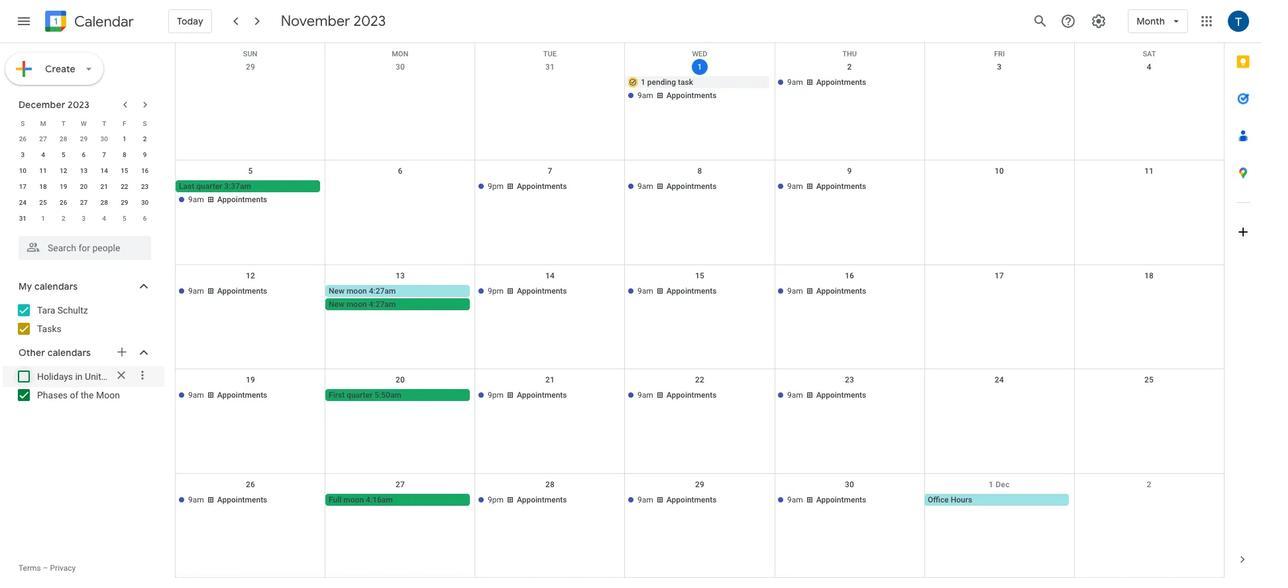 Task type: vqa. For each thing, say whether or not it's contained in the screenshot.


Task type: locate. For each thing, give the bounding box(es) containing it.
0 vertical spatial 19
[[60, 183, 67, 190]]

1 vertical spatial 13
[[396, 271, 405, 280]]

6 inside grid
[[398, 167, 403, 176]]

4 down 27 november element
[[41, 151, 45, 158]]

2 horizontal spatial 27
[[396, 480, 405, 489]]

25 inside row group
[[39, 199, 47, 206]]

moon
[[347, 286, 367, 296], [347, 300, 367, 309], [344, 495, 364, 504]]

24 inside grid
[[995, 375, 1004, 385]]

9pm for 28
[[488, 495, 504, 504]]

row group
[[13, 131, 155, 227]]

create
[[45, 63, 75, 75]]

holidays
[[37, 371, 73, 382]]

5:50am
[[375, 391, 402, 400]]

pending
[[648, 78, 676, 87]]

moon inside button
[[344, 495, 364, 504]]

27 element
[[76, 195, 92, 211]]

1 vertical spatial 31
[[19, 215, 27, 222]]

1 vertical spatial 14
[[545, 271, 555, 280]]

s up the 26 november element
[[21, 120, 25, 127]]

18 inside grid
[[1145, 271, 1154, 280]]

2 vertical spatial 3
[[82, 215, 86, 222]]

0 horizontal spatial 20
[[80, 183, 88, 190]]

2 horizontal spatial 4
[[1147, 62, 1152, 72]]

cell
[[176, 76, 325, 103], [325, 76, 475, 103], [475, 76, 625, 103], [625, 76, 775, 103], [925, 76, 1075, 103], [1075, 76, 1224, 103], [176, 181, 326, 207], [325, 181, 475, 207], [925, 181, 1075, 207], [1075, 181, 1224, 207], [325, 285, 475, 311], [1075, 285, 1224, 311], [1075, 389, 1224, 403], [1075, 494, 1224, 507]]

12
[[60, 167, 67, 174], [246, 271, 255, 280]]

24 inside row group
[[19, 199, 27, 206]]

29 november element
[[76, 131, 92, 147]]

office hours
[[928, 495, 973, 504]]

4 down 28 element
[[102, 215, 106, 222]]

10 inside 10 element
[[19, 167, 27, 174]]

0 horizontal spatial 8
[[123, 151, 126, 158]]

last
[[179, 182, 194, 191]]

t
[[61, 120, 65, 127], [102, 120, 106, 127]]

calendars up tara schultz
[[34, 280, 78, 292]]

27 inside grid
[[396, 480, 405, 489]]

0 horizontal spatial 22
[[121, 183, 128, 190]]

23 inside 23 element
[[141, 183, 149, 190]]

28 for 1 dec
[[545, 480, 555, 489]]

1 down f
[[123, 135, 126, 143]]

4 down sat
[[1147, 62, 1152, 72]]

7
[[102, 151, 106, 158], [548, 167, 553, 176]]

1 horizontal spatial 21
[[545, 375, 555, 385]]

0 horizontal spatial 5
[[62, 151, 65, 158]]

28
[[60, 135, 67, 143], [100, 199, 108, 206], [545, 480, 555, 489]]

28 inside 28 november "element"
[[60, 135, 67, 143]]

20 down 13 element
[[80, 183, 88, 190]]

19
[[60, 183, 67, 190], [246, 375, 255, 385]]

2 vertical spatial 26
[[246, 480, 255, 489]]

1 horizontal spatial 3
[[82, 215, 86, 222]]

2 horizontal spatial 28
[[545, 480, 555, 489]]

0 horizontal spatial 9
[[143, 151, 147, 158]]

2023 for december 2023
[[68, 99, 90, 111]]

cell containing last quarter 3:37am
[[176, 181, 326, 207]]

21 inside grid
[[545, 375, 555, 385]]

0 horizontal spatial 31
[[19, 215, 27, 222]]

1 vertical spatial 5
[[248, 167, 253, 176]]

0 vertical spatial 21
[[100, 183, 108, 190]]

18 element
[[35, 179, 51, 195]]

31 down tue
[[545, 62, 555, 72]]

27 down the 20 element
[[80, 199, 88, 206]]

2 4:27am from the top
[[369, 300, 396, 309]]

dec
[[996, 480, 1010, 489]]

2 vertical spatial 27
[[396, 480, 405, 489]]

mon
[[392, 50, 408, 58]]

20 element
[[76, 179, 92, 195]]

29 inside 29 element
[[121, 199, 128, 206]]

2 s from the left
[[143, 120, 147, 127]]

4
[[1147, 62, 1152, 72], [41, 151, 45, 158], [102, 215, 106, 222]]

united
[[85, 371, 111, 382]]

9am
[[787, 78, 803, 87], [638, 91, 654, 100], [638, 182, 654, 191], [787, 182, 803, 191], [188, 195, 204, 204], [188, 286, 204, 296], [638, 286, 654, 296], [787, 286, 803, 296], [188, 391, 204, 400], [638, 391, 654, 400], [787, 391, 803, 400], [188, 495, 204, 504], [638, 495, 654, 504], [787, 495, 803, 504]]

s right f
[[143, 120, 147, 127]]

row group containing 26
[[13, 131, 155, 227]]

1 vertical spatial 2023
[[68, 99, 90, 111]]

20 up first quarter 5:50am button
[[396, 375, 405, 385]]

21
[[100, 183, 108, 190], [545, 375, 555, 385]]

0 vertical spatial 4
[[1147, 62, 1152, 72]]

1
[[698, 62, 702, 72], [641, 78, 646, 87], [123, 135, 126, 143], [41, 215, 45, 222], [989, 480, 994, 489]]

1 for 1 dec
[[989, 480, 994, 489]]

1 horizontal spatial 6
[[143, 215, 147, 222]]

0 horizontal spatial s
[[21, 120, 25, 127]]

1 vertical spatial 18
[[1145, 271, 1154, 280]]

6
[[82, 151, 86, 158], [398, 167, 403, 176], [143, 215, 147, 222]]

row containing 29
[[176, 56, 1224, 161]]

quarter inside button
[[347, 391, 373, 400]]

full moon 4:16am button
[[326, 494, 470, 506]]

new moon 4:27am button
[[326, 285, 470, 297], [326, 298, 470, 310]]

15 element
[[117, 163, 132, 179]]

s
[[21, 120, 25, 127], [143, 120, 147, 127]]

1 horizontal spatial s
[[143, 120, 147, 127]]

None search field
[[0, 231, 164, 260]]

1 horizontal spatial 31
[[545, 62, 555, 72]]

0 horizontal spatial 21
[[100, 183, 108, 190]]

1 horizontal spatial 14
[[545, 271, 555, 280]]

16 inside grid
[[845, 271, 855, 280]]

0 horizontal spatial 6
[[82, 151, 86, 158]]

0 vertical spatial 9
[[143, 151, 147, 158]]

4 january element
[[96, 211, 112, 227]]

22
[[121, 183, 128, 190], [695, 375, 705, 385]]

1 vertical spatial 19
[[246, 375, 255, 385]]

2
[[847, 62, 852, 72], [143, 135, 147, 143], [62, 215, 65, 222], [1147, 480, 1152, 489]]

full moon 4:16am
[[329, 495, 393, 504]]

14
[[100, 167, 108, 174], [545, 271, 555, 280]]

29
[[246, 62, 255, 72], [80, 135, 88, 143], [121, 199, 128, 206], [695, 480, 705, 489]]

0 vertical spatial 2023
[[354, 12, 386, 30]]

4 9pm from the top
[[488, 495, 504, 504]]

w
[[81, 120, 87, 127]]

1 vertical spatial 8
[[698, 167, 702, 176]]

0 vertical spatial 17
[[19, 183, 27, 190]]

13 inside row group
[[80, 167, 88, 174]]

28 inside grid
[[545, 480, 555, 489]]

27 for 1
[[39, 135, 47, 143]]

0 horizontal spatial 15
[[121, 167, 128, 174]]

14 inside grid
[[545, 271, 555, 280]]

5
[[62, 151, 65, 158], [248, 167, 253, 176], [123, 215, 126, 222]]

grid
[[175, 43, 1224, 578]]

0 vertical spatial 31
[[545, 62, 555, 72]]

1 vertical spatial 9
[[847, 167, 852, 176]]

30
[[396, 62, 405, 72], [100, 135, 108, 143], [141, 199, 149, 206], [845, 480, 855, 489]]

0 horizontal spatial 17
[[19, 183, 27, 190]]

26 inside grid
[[246, 480, 255, 489]]

26 november element
[[15, 131, 31, 147]]

15
[[121, 167, 128, 174], [695, 271, 705, 280]]

29 inside 29 november element
[[80, 135, 88, 143]]

19 element
[[56, 179, 71, 195]]

2 vertical spatial 5
[[123, 215, 126, 222]]

0 vertical spatial 27
[[39, 135, 47, 143]]

terms – privacy
[[19, 563, 76, 573]]

20
[[80, 183, 88, 190], [396, 375, 405, 385]]

other calendars
[[19, 347, 91, 359]]

24
[[19, 199, 27, 206], [995, 375, 1004, 385]]

31
[[545, 62, 555, 72], [19, 215, 27, 222]]

1 9pm from the top
[[488, 182, 504, 191]]

row containing 3
[[13, 147, 155, 163]]

28 november element
[[56, 131, 71, 147]]

1 horizontal spatial 16
[[845, 271, 855, 280]]

9
[[143, 151, 147, 158], [847, 167, 852, 176]]

6 january element
[[137, 211, 153, 227]]

1 inside button
[[641, 78, 646, 87]]

1 vertical spatial 28
[[100, 199, 108, 206]]

10 element
[[15, 163, 31, 179]]

0 horizontal spatial quarter
[[196, 182, 222, 191]]

0 horizontal spatial 24
[[19, 199, 27, 206]]

1 vertical spatial 15
[[695, 271, 705, 280]]

2 january element
[[56, 211, 71, 227]]

0 vertical spatial 13
[[80, 167, 88, 174]]

5 down 28 november "element"
[[62, 151, 65, 158]]

2 vertical spatial 6
[[143, 215, 147, 222]]

2 9pm from the top
[[488, 286, 504, 296]]

moon
[[96, 390, 120, 400]]

1 new from the top
[[329, 286, 345, 296]]

0 vertical spatial quarter
[[196, 182, 222, 191]]

5 up last quarter 3:37am button
[[248, 167, 253, 176]]

13 up new moon 4:27am new moon 4:27am
[[396, 271, 405, 280]]

m
[[40, 120, 46, 127]]

1 horizontal spatial 5
[[123, 215, 126, 222]]

30 november element
[[96, 131, 112, 147]]

1 left dec at the bottom right of page
[[989, 480, 994, 489]]

quarter inside button
[[196, 182, 222, 191]]

moon for 4:27am
[[347, 286, 367, 296]]

calendar heading
[[72, 12, 134, 31]]

0 vertical spatial 12
[[60, 167, 67, 174]]

1 vertical spatial 21
[[545, 375, 555, 385]]

18
[[39, 183, 47, 190], [1145, 271, 1154, 280]]

my calendars list
[[3, 300, 164, 339]]

2023 right november
[[354, 12, 386, 30]]

26 for 1 dec
[[246, 480, 255, 489]]

2023
[[354, 12, 386, 30], [68, 99, 90, 111]]

8
[[123, 151, 126, 158], [698, 167, 702, 176]]

row containing sun
[[176, 43, 1224, 58]]

calendars for other calendars
[[47, 347, 91, 359]]

8 inside row group
[[123, 151, 126, 158]]

1 horizontal spatial 23
[[845, 375, 855, 385]]

tab list
[[1225, 43, 1261, 541]]

0 horizontal spatial t
[[61, 120, 65, 127]]

13 element
[[76, 163, 92, 179]]

31 down the 24 element
[[19, 215, 27, 222]]

16 inside row group
[[141, 167, 149, 174]]

13
[[80, 167, 88, 174], [396, 271, 405, 280]]

1 vertical spatial moon
[[347, 300, 367, 309]]

1 vertical spatial calendars
[[47, 347, 91, 359]]

0 vertical spatial moon
[[347, 286, 367, 296]]

add other calendars image
[[115, 345, 129, 359]]

thu
[[843, 50, 857, 58]]

1 vertical spatial 16
[[845, 271, 855, 280]]

27 for 1 dec
[[396, 480, 405, 489]]

9 inside row group
[[143, 151, 147, 158]]

0 horizontal spatial 3
[[21, 151, 25, 158]]

0 vertical spatial 14
[[100, 167, 108, 174]]

1 vertical spatial new
[[329, 300, 345, 309]]

0 horizontal spatial 18
[[39, 183, 47, 190]]

2 horizontal spatial 3
[[997, 62, 1002, 72]]

3 down fri
[[997, 62, 1002, 72]]

1 horizontal spatial 26
[[60, 199, 67, 206]]

0 vertical spatial 8
[[123, 151, 126, 158]]

20 inside row group
[[80, 183, 88, 190]]

1 horizontal spatial 18
[[1145, 271, 1154, 280]]

appointments
[[817, 78, 867, 87], [667, 91, 717, 100], [517, 182, 567, 191], [667, 182, 717, 191], [817, 182, 867, 191], [217, 195, 267, 204], [217, 286, 267, 296], [517, 286, 567, 296], [667, 286, 717, 296], [817, 286, 867, 296], [217, 391, 267, 400], [517, 391, 567, 400], [667, 391, 717, 400], [817, 391, 867, 400], [217, 495, 267, 504], [517, 495, 567, 504], [667, 495, 717, 504], [817, 495, 867, 504]]

2 horizontal spatial 6
[[398, 167, 403, 176]]

9pm for 7
[[488, 182, 504, 191]]

4:16am
[[366, 495, 393, 504]]

1 vertical spatial quarter
[[347, 391, 373, 400]]

phases of the moon
[[37, 390, 120, 400]]

1 for 1 january element
[[41, 215, 45, 222]]

0 vertical spatial calendars
[[34, 280, 78, 292]]

0 vertical spatial 24
[[19, 199, 27, 206]]

row
[[176, 43, 1224, 58], [176, 56, 1224, 161], [13, 115, 155, 131], [13, 131, 155, 147], [13, 147, 155, 163], [176, 161, 1224, 265], [13, 163, 155, 179], [13, 179, 155, 195], [13, 195, 155, 211], [13, 211, 155, 227], [176, 265, 1224, 369], [176, 369, 1224, 474], [176, 474, 1224, 578]]

calendars
[[34, 280, 78, 292], [47, 347, 91, 359]]

new
[[329, 286, 345, 296], [329, 300, 345, 309]]

0 horizontal spatial 26
[[19, 135, 27, 143]]

sun
[[243, 50, 257, 58]]

2023 up w
[[68, 99, 90, 111]]

phases
[[37, 390, 68, 400]]

0 horizontal spatial 2023
[[68, 99, 90, 111]]

0 vertical spatial new moon 4:27am button
[[326, 285, 470, 297]]

28 for 1
[[60, 135, 67, 143]]

0 horizontal spatial 28
[[60, 135, 67, 143]]

0 vertical spatial 22
[[121, 183, 128, 190]]

4 inside grid
[[1147, 62, 1152, 72]]

1 left pending on the top right
[[641, 78, 646, 87]]

0 vertical spatial 7
[[102, 151, 106, 158]]

7 inside row group
[[102, 151, 106, 158]]

0 horizontal spatial 10
[[19, 167, 27, 174]]

tara schultz
[[37, 305, 88, 316]]

0 horizontal spatial 19
[[60, 183, 67, 190]]

0 horizontal spatial 11
[[39, 167, 47, 174]]

10
[[995, 167, 1004, 176], [19, 167, 27, 174]]

9pm
[[488, 182, 504, 191], [488, 286, 504, 296], [488, 391, 504, 400], [488, 495, 504, 504]]

3 9pm from the top
[[488, 391, 504, 400]]

2 horizontal spatial 5
[[248, 167, 253, 176]]

13 up the 20 element
[[80, 167, 88, 174]]

11
[[1145, 167, 1154, 176], [39, 167, 47, 174]]

office hours button
[[925, 494, 1069, 506]]

27 down m
[[39, 135, 47, 143]]

states
[[114, 371, 140, 382]]

0 vertical spatial new
[[329, 286, 345, 296]]

quarter right first
[[347, 391, 373, 400]]

18 inside row group
[[39, 183, 47, 190]]

0 vertical spatial 23
[[141, 183, 149, 190]]

2 new moon 4:27am button from the top
[[326, 298, 470, 310]]

quarter for 3:37am
[[196, 182, 222, 191]]

1 horizontal spatial 4
[[102, 215, 106, 222]]

calendars up in
[[47, 347, 91, 359]]

0 vertical spatial 25
[[39, 199, 47, 206]]

1 vertical spatial 7
[[548, 167, 553, 176]]

17
[[19, 183, 27, 190], [995, 271, 1004, 280]]

1 horizontal spatial 7
[[548, 167, 553, 176]]

3
[[997, 62, 1002, 72], [21, 151, 25, 158], [82, 215, 86, 222]]

23 element
[[137, 179, 153, 195]]

1 vertical spatial 25
[[1145, 375, 1154, 385]]

4:27am
[[369, 286, 396, 296], [369, 300, 396, 309]]

schultz
[[57, 305, 88, 316]]

2 vertical spatial 28
[[545, 480, 555, 489]]

1 horizontal spatial 24
[[995, 375, 1004, 385]]

14 element
[[96, 163, 112, 179]]

28 inside 28 element
[[100, 199, 108, 206]]

27 up full moon 4:16am button
[[396, 480, 405, 489]]

3:37am
[[224, 182, 251, 191]]

t up "30 november" element
[[102, 120, 106, 127]]

my calendars
[[19, 280, 78, 292]]

5 down 29 element
[[123, 215, 126, 222]]

1 vertical spatial 17
[[995, 271, 1004, 280]]

quarter
[[196, 182, 222, 191], [347, 391, 373, 400]]

25
[[39, 199, 47, 206], [1145, 375, 1154, 385]]

16
[[141, 167, 149, 174], [845, 271, 855, 280]]

t up 28 november "element"
[[61, 120, 65, 127]]

privacy
[[50, 563, 76, 573]]

13 inside grid
[[396, 271, 405, 280]]

3 down 27 'element'
[[82, 215, 86, 222]]

9pm for 21
[[488, 391, 504, 400]]

0 vertical spatial 18
[[39, 183, 47, 190]]

0 horizontal spatial 7
[[102, 151, 106, 158]]

first
[[329, 391, 345, 400]]

task
[[678, 78, 693, 87]]

3 down the 26 november element
[[21, 151, 25, 158]]

0 horizontal spatial 27
[[39, 135, 47, 143]]

15 inside row group
[[121, 167, 128, 174]]

row containing 10
[[13, 163, 155, 179]]

9 inside grid
[[847, 167, 852, 176]]

1 down 25 element
[[41, 215, 45, 222]]

quarter right last
[[196, 182, 222, 191]]



Task type: describe. For each thing, give the bounding box(es) containing it.
today button
[[168, 5, 212, 37]]

1 for 1 pending task
[[641, 78, 646, 87]]

30 element
[[137, 195, 153, 211]]

november
[[281, 12, 350, 30]]

first quarter 5:50am
[[329, 391, 402, 400]]

Search for people text field
[[27, 236, 143, 260]]

fri
[[995, 50, 1005, 58]]

19 inside row group
[[60, 183, 67, 190]]

sat
[[1143, 50, 1156, 58]]

26 element
[[56, 195, 71, 211]]

row containing 5
[[176, 161, 1224, 265]]

1 down wed
[[698, 62, 702, 72]]

31 inside grid
[[545, 62, 555, 72]]

5 january element
[[117, 211, 132, 227]]

wed
[[692, 50, 708, 58]]

november 2023
[[281, 12, 386, 30]]

of
[[70, 390, 78, 400]]

24 element
[[15, 195, 31, 211]]

hours
[[951, 495, 973, 504]]

f
[[123, 120, 126, 127]]

1 s from the left
[[21, 120, 25, 127]]

1 horizontal spatial 10
[[995, 167, 1004, 176]]

terms link
[[19, 563, 41, 573]]

11 inside row group
[[39, 167, 47, 174]]

privacy link
[[50, 563, 76, 573]]

office
[[928, 495, 949, 504]]

29 element
[[117, 195, 132, 211]]

0 vertical spatial 5
[[62, 151, 65, 158]]

11 element
[[35, 163, 51, 179]]

row containing 12
[[176, 265, 1224, 369]]

month button
[[1128, 5, 1189, 37]]

2 t from the left
[[102, 120, 106, 127]]

tara
[[37, 305, 55, 316]]

terms
[[19, 563, 41, 573]]

moon for 4:16am
[[344, 495, 364, 504]]

in
[[75, 371, 83, 382]]

1 vertical spatial 22
[[695, 375, 705, 385]]

1 vertical spatial 26
[[60, 199, 67, 206]]

1 4:27am from the top
[[369, 286, 396, 296]]

22 element
[[117, 179, 132, 195]]

7 inside grid
[[548, 167, 553, 176]]

25 inside grid
[[1145, 375, 1154, 385]]

other calendars list
[[3, 365, 164, 406]]

last quarter 3:37am button
[[176, 181, 320, 193]]

21 inside 21 element
[[100, 183, 108, 190]]

tue
[[543, 50, 557, 58]]

main drawer image
[[16, 13, 32, 29]]

2 vertical spatial 4
[[102, 215, 106, 222]]

1 dec
[[989, 480, 1010, 489]]

row containing 19
[[176, 369, 1224, 474]]

row containing 17
[[13, 179, 155, 195]]

22 inside 22 element
[[121, 183, 128, 190]]

quarter for 5:50am
[[347, 391, 373, 400]]

28 element
[[96, 195, 112, 211]]

row containing 24
[[13, 195, 155, 211]]

21 element
[[96, 179, 112, 195]]

1 vertical spatial 3
[[21, 151, 25, 158]]

grid containing 29
[[175, 43, 1224, 578]]

2 new from the top
[[329, 300, 345, 309]]

1 new moon 4:27am button from the top
[[326, 285, 470, 297]]

17 inside grid
[[995, 271, 1004, 280]]

–
[[43, 563, 48, 573]]

first quarter 5:50am button
[[326, 389, 470, 401]]

19 inside grid
[[246, 375, 255, 385]]

holidays in united states
[[37, 371, 140, 382]]

other calendars button
[[3, 342, 164, 363]]

calendar
[[74, 12, 134, 31]]

27 inside 'element'
[[80, 199, 88, 206]]

15 inside grid
[[695, 271, 705, 280]]

14 inside row group
[[100, 167, 108, 174]]

1 pending task
[[641, 78, 693, 87]]

december 2023
[[19, 99, 90, 111]]

the
[[81, 390, 94, 400]]

1 vertical spatial 4
[[41, 151, 45, 158]]

27 november element
[[35, 131, 51, 147]]

december
[[19, 99, 65, 111]]

my
[[19, 280, 32, 292]]

11 inside grid
[[1145, 167, 1154, 176]]

row containing 31
[[13, 211, 155, 227]]

31 inside row group
[[19, 215, 27, 222]]

cell containing 1 pending task
[[625, 76, 775, 103]]

month
[[1137, 15, 1165, 27]]

my calendars button
[[3, 276, 164, 297]]

1 vertical spatial 12
[[246, 271, 255, 280]]

31 element
[[15, 211, 31, 227]]

17 inside "17" element
[[19, 183, 27, 190]]

12 element
[[56, 163, 71, 179]]

16 element
[[137, 163, 153, 179]]

tasks
[[37, 323, 61, 334]]

holidays in united states list item
[[3, 365, 164, 387]]

1 january element
[[35, 211, 51, 227]]

settings menu image
[[1091, 13, 1107, 29]]

25 element
[[35, 195, 51, 211]]

december 2023 grid
[[13, 115, 155, 227]]

cell containing new moon 4:27am
[[325, 285, 475, 311]]

3 january element
[[76, 211, 92, 227]]

today
[[177, 15, 203, 27]]

1 horizontal spatial 20
[[396, 375, 405, 385]]

calendars for my calendars
[[34, 280, 78, 292]]

23 inside grid
[[845, 375, 855, 385]]

12 inside december 2023 grid
[[60, 167, 67, 174]]

0 vertical spatial 3
[[997, 62, 1002, 72]]

row containing s
[[13, 115, 155, 131]]

17 element
[[15, 179, 31, 195]]

0 vertical spatial 6
[[82, 151, 86, 158]]

other
[[19, 347, 45, 359]]

last quarter 3:37am
[[179, 182, 251, 191]]

9pm for 14
[[488, 286, 504, 296]]

1 pending task button
[[625, 76, 770, 88]]

8 inside grid
[[698, 167, 702, 176]]

1 t from the left
[[61, 120, 65, 127]]

calendar element
[[42, 8, 134, 37]]

create button
[[5, 53, 103, 85]]

full
[[329, 495, 342, 504]]

new moon 4:27am new moon 4:27am
[[329, 286, 396, 309]]

26 for 1
[[19, 135, 27, 143]]

2023 for november 2023
[[354, 12, 386, 30]]



